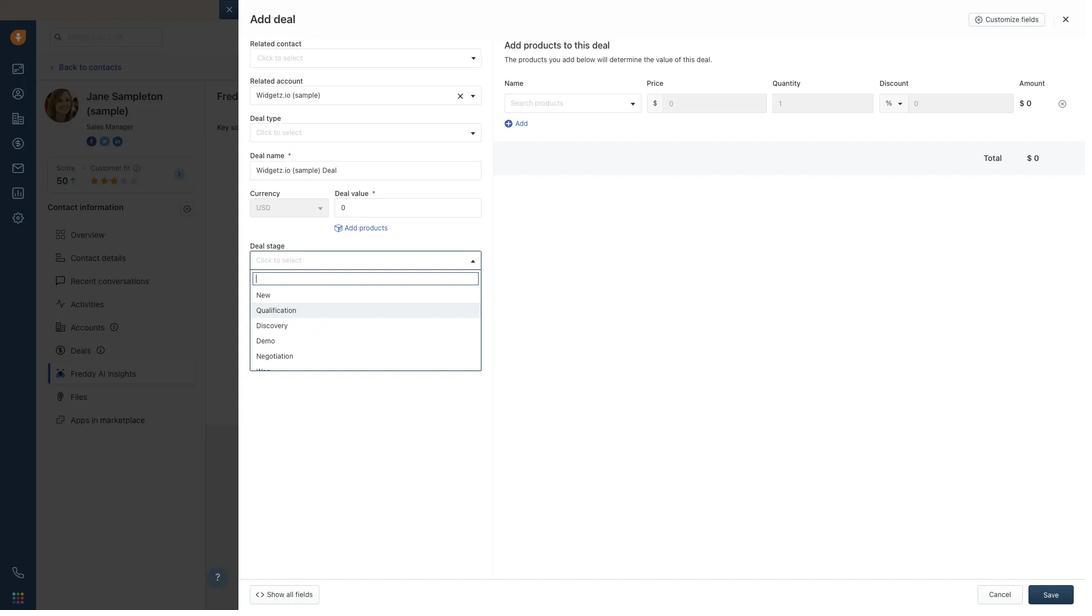 Task type: describe. For each thing, give the bounding box(es) containing it.
call button for left call link
[[293, 73, 327, 92]]

call button for rightmost call link
[[671, 57, 706, 77]]

(sample) inside 'jane sampleton (sample) sales manager'
[[87, 105, 129, 117]]

1 horizontal spatial 0
[[1035, 153, 1040, 163]]

0 horizontal spatial this
[[575, 40, 590, 50]]

click to select for click to select button
[[256, 129, 302, 137]]

widgetz.io (sample) inside dialog
[[256, 91, 321, 100]]

select for click to select button
[[282, 129, 302, 137]]

possible connections (0) link
[[378, 114, 459, 142]]

see all details button
[[957, 11, 1025, 31]]

connect your mailbox
[[255, 5, 337, 15]]

meeting button
[[440, 73, 489, 92]]

new option
[[251, 288, 481, 303]]

conversations
[[98, 276, 149, 286]]

recent conversations
[[71, 276, 149, 286]]

to inside button
[[274, 129, 281, 137]]

arizona,
[[340, 49, 370, 59]]

activities
[[531, 78, 559, 87]]

information
[[80, 203, 124, 212]]

your
[[777, 33, 790, 40]]

details inside button
[[997, 16, 1019, 25]]

key
[[217, 123, 229, 132]]

type
[[267, 114, 281, 123]]

back to contacts
[[59, 62, 122, 72]]

of
[[675, 55, 682, 64]]

contact for contact details
[[71, 253, 100, 263]]

days
[[837, 33, 851, 40]]

fields inside button
[[1022, 15, 1040, 24]]

add for add
[[516, 119, 528, 128]]

task button
[[396, 73, 434, 92]]

amount
[[1020, 79, 1046, 88]]

0 vertical spatial click
[[571, 62, 587, 71]]

discovery option
[[251, 318, 481, 334]]

negotiation option
[[251, 349, 481, 364]]

facebook circled image
[[87, 136, 97, 148]]

to left will
[[589, 62, 595, 71]]

manager
[[106, 123, 134, 131]]

contact
[[277, 40, 302, 48]]

0 horizontal spatial value
[[352, 189, 369, 198]]

2 horizontal spatial $
[[1028, 153, 1033, 163]]

glendale, arizona, usa link
[[303, 49, 388, 59]]

see
[[974, 16, 986, 25]]

products left the you
[[519, 55, 548, 64]]

contact for contact information
[[48, 203, 78, 212]]

show all fields button
[[250, 586, 319, 605]]

you
[[549, 55, 561, 64]]

jane sampleton (sample) sales manager
[[87, 90, 163, 131]]

products for add products to this deal the products you add below will determine the value of this deal.
[[524, 40, 562, 50]]

deal type
[[250, 114, 281, 123]]

widgetz.io inside 'dialog'
[[293, 13, 343, 25]]

sales inside 'jane sampleton (sample) sales manager'
[[87, 123, 104, 131]]

ends
[[805, 33, 820, 40]]

sales activities button up search products
[[495, 73, 582, 92]]

to inside add products to this deal the products you add below will determine the value of this deal.
[[564, 40, 573, 50]]

new
[[256, 291, 271, 300]]

deal for deal name *
[[250, 152, 265, 160]]

price
[[647, 79, 664, 88]]

recent
[[71, 276, 96, 286]]

save
[[1044, 592, 1060, 600]]

quantity
[[773, 79, 801, 88]]

cancel
[[990, 591, 1012, 600]]

cancel button
[[978, 586, 1024, 605]]

customize fields button
[[969, 13, 1046, 27]]

stage
[[267, 242, 285, 250]]

related contact
[[250, 40, 302, 48]]

apps
[[71, 415, 90, 425]]

demo option
[[251, 334, 481, 349]]

click for click to select dropdown button
[[256, 256, 272, 265]]

mng settings image
[[183, 205, 191, 213]]

show all fields
[[267, 591, 313, 600]]

marketplace
[[100, 415, 145, 425]]

related for related contact
[[250, 40, 275, 48]]

%
[[887, 99, 893, 108]]

add products to this deal the products you add below will determine the value of this deal.
[[505, 40, 713, 64]]

1 horizontal spatial insights
[[264, 90, 301, 102]]

1 horizontal spatial call link
[[671, 57, 706, 77]]

widgetz.io (sample) dialog
[[220, 0, 1086, 611]]

0 horizontal spatial call link
[[293, 73, 327, 92]]

0 horizontal spatial ai
[[98, 369, 106, 379]]

trial
[[792, 33, 803, 40]]

the
[[644, 55, 655, 64]]

search products button
[[505, 94, 642, 113]]

(sample) inside widgetz.io (sample) 'dialog'
[[346, 13, 387, 25]]

products for add products
[[360, 224, 388, 232]]

phone element
[[7, 562, 29, 585]]

see all details
[[974, 16, 1019, 25]]

discovery
[[256, 322, 288, 330]]

glendale, arizona, usa
[[303, 49, 388, 59]]

deal for deal stage
[[250, 242, 265, 250]]

3 -- number field from the left
[[909, 94, 1015, 113]]

usa
[[372, 49, 388, 59]]

* for deal value *
[[372, 189, 376, 198]]

key scoring factors link
[[217, 114, 280, 142]]

save button
[[1029, 586, 1075, 605]]

back
[[59, 62, 77, 72]]

sales activities
[[512, 78, 559, 87]]

possible for possible duplicates (0)
[[292, 123, 319, 132]]

call inside widgetz.io (sample) 'dialog'
[[310, 78, 322, 87]]

scoring
[[231, 123, 255, 132]]

click for click to select button
[[256, 129, 272, 137]]

contact details
[[71, 253, 126, 263]]

qualification option
[[251, 303, 481, 318]]

below
[[577, 55, 596, 64]]

related account
[[250, 77, 303, 85]]

add for add products
[[345, 224, 358, 232]]

linkedin circled image
[[113, 136, 123, 148]]

possible connections (0)
[[378, 123, 459, 132]]

customer fit
[[91, 164, 130, 173]]

list box containing new
[[251, 288, 481, 380]]

deal stage
[[250, 242, 285, 250]]

deals
[[71, 346, 91, 356]]

name
[[505, 79, 524, 88]]

0 horizontal spatial in
[[92, 415, 98, 425]]

updates
[[511, 62, 538, 71]]

activities
[[71, 300, 104, 309]]

key scoring factors
[[217, 123, 280, 132]]

deal for deal type
[[250, 114, 265, 123]]

sales inside 'button'
[[512, 78, 529, 87]]

email button
[[625, 57, 666, 77]]

updates available. click to refresh. link
[[494, 56, 628, 77]]

meeting
[[457, 78, 483, 87]]

usd
[[256, 203, 271, 212]]

Start typing... text field
[[250, 161, 482, 180]]

overview
[[71, 230, 105, 240]]

sales activities button down updates
[[495, 73, 576, 92]]

note
[[369, 78, 384, 87]]

discount
[[880, 79, 909, 88]]

to right back
[[79, 62, 87, 72]]

usd button
[[250, 198, 329, 218]]

phone image
[[12, 568, 24, 579]]



Task type: locate. For each thing, give the bounding box(es) containing it.
click to select down type
[[256, 129, 302, 137]]

$ 0
[[1020, 98, 1033, 108], [1028, 153, 1040, 163]]

0 vertical spatial details
[[997, 16, 1019, 25]]

$
[[1020, 98, 1025, 108], [654, 99, 658, 108], [1028, 153, 1033, 163]]

freddy
[[217, 90, 250, 102], [71, 369, 96, 379]]

1 vertical spatial (sample)
[[293, 91, 321, 100]]

1 vertical spatial details
[[102, 253, 126, 263]]

call link right email
[[671, 57, 706, 77]]

1 horizontal spatial all
[[988, 16, 996, 25]]

1 horizontal spatial sales
[[512, 78, 529, 87]]

related for related account
[[250, 77, 275, 85]]

this right the of on the right top of the page
[[684, 55, 695, 64]]

insights up marketplace
[[108, 369, 136, 379]]

send email image
[[974, 32, 982, 42]]

1 related from the top
[[250, 40, 275, 48]]

deal left name
[[250, 152, 265, 160]]

add
[[250, 12, 271, 25]]

qualification
[[256, 307, 297, 315]]

available.
[[540, 62, 569, 71]]

add for add products to this deal the products you add below will determine the value of this deal.
[[505, 40, 522, 50]]

this
[[575, 40, 590, 50], [684, 55, 695, 64]]

updates available. click to refresh.
[[511, 62, 622, 71]]

possible for possible connections (0)
[[378, 123, 406, 132]]

determine
[[610, 55, 642, 64]]

fields right customize
[[1022, 15, 1040, 24]]

deal up 'key scoring factors'
[[250, 114, 265, 123]]

value inside add products to this deal the products you add below will determine the value of this deal.
[[657, 55, 673, 64]]

add inside add products to this deal the products you add below will determine the value of this deal.
[[505, 40, 522, 50]]

1 horizontal spatial widgetz.io
[[293, 13, 343, 25]]

0 horizontal spatial widgetz.io
[[256, 91, 291, 100]]

will
[[598, 55, 608, 64]]

jane
[[87, 90, 109, 102]]

1 vertical spatial ai
[[98, 369, 106, 379]]

duplicates
[[321, 123, 355, 132]]

0 horizontal spatial *
[[288, 152, 291, 160]]

* for deal name *
[[288, 152, 291, 160]]

click down deal type
[[256, 129, 272, 137]]

* right name
[[288, 152, 291, 160]]

0 horizontal spatial call button
[[293, 73, 327, 92]]

1 vertical spatial freddy ai insights
[[71, 369, 136, 379]]

1 vertical spatial all
[[287, 591, 294, 600]]

select for click to select dropdown button
[[282, 256, 302, 265]]

ai up apps in marketplace
[[98, 369, 106, 379]]

1 vertical spatial select
[[282, 256, 302, 265]]

2 select from the top
[[282, 256, 302, 265]]

what's new image
[[1004, 34, 1012, 42]]

1 horizontal spatial -- number field
[[773, 94, 875, 113]]

2 related from the top
[[250, 77, 275, 85]]

click
[[571, 62, 587, 71], [256, 129, 272, 137], [256, 256, 272, 265]]

(0) right connections
[[449, 123, 459, 132]]

add down search
[[516, 119, 528, 128]]

sales activities button
[[495, 73, 582, 92], [495, 73, 576, 92]]

0 vertical spatial 0
[[1027, 98, 1033, 108]]

0 vertical spatial call
[[688, 62, 700, 71]]

1 select from the top
[[282, 129, 302, 137]]

(sample) down "jane"
[[87, 105, 129, 117]]

1 vertical spatial fields
[[296, 591, 313, 600]]

0 horizontal spatial 0
[[1027, 98, 1033, 108]]

products
[[524, 40, 562, 50], [519, 55, 548, 64], [535, 99, 564, 108], [360, 224, 388, 232]]

task
[[413, 78, 428, 87]]

deal left the stage
[[250, 242, 265, 250]]

2 click to select from the top
[[256, 256, 302, 265]]

related left account
[[250, 77, 275, 85]]

0 horizontal spatial sales
[[87, 123, 104, 131]]

negotiation
[[256, 352, 294, 361]]

call button
[[671, 57, 706, 77], [293, 73, 327, 92]]

to inside dropdown button
[[274, 256, 281, 265]]

0 vertical spatial sales
[[512, 78, 529, 87]]

0 vertical spatial click to select
[[256, 129, 302, 137]]

click down deal stage
[[256, 256, 272, 265]]

0 vertical spatial in
[[821, 33, 827, 40]]

possible duplicates (0)
[[292, 123, 367, 132]]

0 horizontal spatial all
[[287, 591, 294, 600]]

2 vertical spatial click
[[256, 256, 272, 265]]

demo
[[256, 337, 275, 346]]

0 horizontal spatial possible
[[292, 123, 319, 132]]

0 vertical spatial ai
[[252, 90, 262, 102]]

click to select inside dropdown button
[[256, 256, 302, 265]]

None search field
[[253, 273, 479, 286]]

2 horizontal spatial (sample)
[[346, 13, 387, 25]]

deal for deal value *
[[335, 189, 350, 198]]

add up the
[[505, 40, 522, 50]]

all for see
[[988, 16, 996, 25]]

deal
[[274, 12, 296, 25]]

search products
[[511, 99, 564, 108]]

deal name *
[[250, 152, 291, 160]]

0 vertical spatial related
[[250, 40, 275, 48]]

1 horizontal spatial ai
[[252, 90, 262, 102]]

select right factors
[[282, 129, 302, 137]]

click right available. at the top of page
[[571, 62, 587, 71]]

1 horizontal spatial possible
[[378, 123, 406, 132]]

1 vertical spatial contact
[[71, 253, 100, 263]]

$ 0 down amount
[[1020, 98, 1033, 108]]

Search your CRM... text field
[[50, 27, 163, 47]]

1 horizontal spatial call
[[688, 62, 700, 71]]

fields right show
[[296, 591, 313, 600]]

add deal
[[250, 12, 296, 25]]

value down start typing... text box
[[352, 189, 369, 198]]

0 vertical spatial select
[[282, 129, 302, 137]]

2 -- number field from the left
[[773, 94, 875, 113]]

50
[[57, 176, 68, 186]]

add down the deal value *
[[345, 224, 358, 232]]

1 horizontal spatial freddy ai insights
[[217, 90, 301, 102]]

refresh.
[[597, 62, 622, 71]]

sales
[[512, 78, 529, 87], [87, 123, 104, 131]]

1 horizontal spatial freddy
[[217, 90, 250, 102]]

won
[[256, 368, 271, 376]]

$ right total
[[1028, 153, 1033, 163]]

1 vertical spatial 0
[[1035, 153, 1040, 163]]

0 vertical spatial insights
[[264, 90, 301, 102]]

possible left connections
[[378, 123, 406, 132]]

$ 0 right total
[[1028, 153, 1040, 163]]

show
[[267, 591, 285, 600]]

Click to select search field
[[250, 49, 482, 68]]

widgetz.io (sample) up glendale, arizona, usa link
[[293, 13, 387, 25]]

1 vertical spatial $ 0
[[1028, 153, 1040, 163]]

0 vertical spatial $ 0
[[1020, 98, 1033, 108]]

click inside dropdown button
[[256, 256, 272, 265]]

twitter circled image
[[100, 136, 110, 148]]

possible left duplicates
[[292, 123, 319, 132]]

1 vertical spatial value
[[352, 189, 369, 198]]

name
[[267, 152, 285, 160]]

ai
[[252, 90, 262, 102], [98, 369, 106, 379]]

1 horizontal spatial this
[[684, 55, 695, 64]]

(sample) down account
[[293, 91, 321, 100]]

click to select button
[[250, 124, 482, 143]]

×
[[457, 89, 464, 102]]

0 horizontal spatial insights
[[108, 369, 136, 379]]

details
[[997, 16, 1019, 25], [102, 253, 126, 263]]

factors
[[257, 123, 280, 132]]

1 horizontal spatial value
[[657, 55, 673, 64]]

call button down glendale,
[[293, 73, 327, 92]]

customize
[[986, 15, 1020, 24]]

in right apps
[[92, 415, 98, 425]]

0 vertical spatial widgetz.io (sample)
[[293, 13, 387, 25]]

0 vertical spatial value
[[657, 55, 673, 64]]

customer
[[91, 164, 122, 173]]

2 vertical spatial add
[[345, 224, 358, 232]]

1 horizontal spatial call button
[[671, 57, 706, 77]]

widgetz.io (sample) inside 'dialog'
[[293, 13, 387, 25]]

your trial ends in 21 days
[[777, 33, 851, 40]]

total
[[984, 153, 1003, 163]]

products up the you
[[524, 40, 562, 50]]

0 down amount
[[1027, 98, 1033, 108]]

all for show
[[287, 591, 294, 600]]

in
[[821, 33, 827, 40], [92, 415, 98, 425]]

all right 'see'
[[988, 16, 996, 25]]

0 vertical spatial freddy
[[217, 90, 250, 102]]

won option
[[251, 364, 481, 380]]

to
[[564, 40, 573, 50], [79, 62, 87, 72], [589, 62, 595, 71], [274, 129, 281, 137], [274, 256, 281, 265]]

(0) right duplicates
[[357, 123, 367, 132]]

0 vertical spatial add
[[505, 40, 522, 50]]

in left 21
[[821, 33, 827, 40]]

$ down amount
[[1020, 98, 1025, 108]]

value left the of on the right top of the page
[[657, 55, 673, 64]]

50 button
[[57, 176, 77, 186]]

1 vertical spatial sales
[[87, 123, 104, 131]]

deal value *
[[335, 189, 376, 198]]

1 (0) from the left
[[357, 123, 367, 132]]

call right the of on the right top of the page
[[688, 62, 700, 71]]

products inside "button"
[[535, 99, 564, 108]]

(0) for possible connections (0)
[[449, 123, 459, 132]]

ai up deal type
[[252, 90, 262, 102]]

0 horizontal spatial (0)
[[357, 123, 367, 132]]

call
[[688, 62, 700, 71], [310, 78, 322, 87]]

0 vertical spatial all
[[988, 16, 996, 25]]

contact up recent at the top of the page
[[71, 253, 100, 263]]

1 vertical spatial freddy
[[71, 369, 96, 379]]

0 vertical spatial contact
[[48, 203, 78, 212]]

fit
[[124, 164, 130, 173]]

insights down "related account"
[[264, 90, 301, 102]]

dialog
[[239, 0, 1086, 611]]

account
[[277, 77, 303, 85]]

explore
[[872, 32, 897, 41]]

deal
[[593, 40, 610, 50]]

0 horizontal spatial details
[[102, 253, 126, 263]]

0 vertical spatial this
[[575, 40, 590, 50]]

to up add
[[564, 40, 573, 50]]

products down 'activities'
[[535, 99, 564, 108]]

all right show
[[287, 591, 294, 600]]

0 horizontal spatial $
[[654, 99, 658, 108]]

1 horizontal spatial (0)
[[449, 123, 459, 132]]

2 (0) from the left
[[449, 123, 459, 132]]

1 vertical spatial call
[[310, 78, 322, 87]]

1 horizontal spatial details
[[997, 16, 1019, 25]]

call link
[[671, 57, 706, 77], [293, 73, 327, 92]]

the
[[505, 55, 517, 64]]

1 vertical spatial widgetz.io
[[256, 91, 291, 100]]

possible inside "link"
[[378, 123, 406, 132]]

possible duplicates (0) link
[[292, 114, 367, 142]]

call link down glendale,
[[293, 73, 327, 92]]

freddy up scoring at the top left of the page
[[217, 90, 250, 102]]

0 horizontal spatial freddy ai insights
[[71, 369, 136, 379]]

Enter value number field
[[335, 198, 482, 218]]

0 vertical spatial fields
[[1022, 15, 1040, 24]]

call right account
[[310, 78, 322, 87]]

0 vertical spatial widgetz.io
[[293, 13, 343, 25]]

possible
[[292, 123, 319, 132], [378, 123, 406, 132]]

0 vertical spatial (sample)
[[346, 13, 387, 25]]

list box
[[251, 288, 481, 380]]

select inside button
[[282, 129, 302, 137]]

click to select for click to select dropdown button
[[256, 256, 302, 265]]

0 right total
[[1035, 153, 1040, 163]]

connect your mailbox link
[[255, 5, 339, 15]]

connections
[[407, 123, 448, 132]]

contact down 50 at the top left
[[48, 203, 78, 212]]

all inside widgetz.io (sample) 'dialog'
[[988, 16, 996, 25]]

your
[[289, 5, 306, 15]]

1 -- number field from the left
[[663, 94, 767, 113]]

dialog containing add deal
[[239, 0, 1086, 611]]

products for search products
[[535, 99, 564, 108]]

2 horizontal spatial -- number field
[[909, 94, 1015, 113]]

deal down start typing... text box
[[335, 189, 350, 198]]

1 horizontal spatial (sample)
[[293, 91, 321, 100]]

fields inside button
[[296, 591, 313, 600]]

$ down price
[[654, 99, 658, 108]]

close image
[[1064, 16, 1070, 23]]

click to select inside button
[[256, 129, 302, 137]]

click to select down the stage
[[256, 256, 302, 265]]

1 vertical spatial widgetz.io (sample)
[[256, 91, 321, 100]]

click inside button
[[256, 129, 272, 137]]

sales down updates
[[512, 78, 529, 87]]

1 vertical spatial *
[[372, 189, 376, 198]]

1 possible from the left
[[292, 123, 319, 132]]

1 horizontal spatial in
[[821, 33, 827, 40]]

to down type
[[274, 129, 281, 137]]

0 horizontal spatial fields
[[296, 591, 313, 600]]

contact
[[48, 203, 78, 212], [71, 253, 100, 263]]

widgetz.io (sample) down account
[[256, 91, 321, 100]]

sales up facebook circled "icon"
[[87, 123, 104, 131]]

contact information
[[48, 203, 124, 212]]

1 horizontal spatial fields
[[1022, 15, 1040, 24]]

1 horizontal spatial $
[[1020, 98, 1025, 108]]

contacts
[[89, 62, 122, 72]]

(0) for possible duplicates (0)
[[357, 123, 367, 132]]

score
[[57, 164, 75, 173]]

select down the stage
[[282, 256, 302, 265]]

0 horizontal spatial freddy
[[71, 369, 96, 379]]

freshworks switcher image
[[12, 593, 24, 604]]

1 vertical spatial add
[[516, 119, 528, 128]]

(sample) up arizona,
[[346, 13, 387, 25]]

0 horizontal spatial call
[[310, 78, 322, 87]]

2 vertical spatial (sample)
[[87, 105, 129, 117]]

* down start typing... text box
[[372, 189, 376, 198]]

1 click to select from the top
[[256, 129, 302, 137]]

1 vertical spatial click to select
[[256, 256, 302, 265]]

explore plans
[[872, 32, 916, 41]]

1 vertical spatial click
[[256, 129, 272, 137]]

0 vertical spatial freddy ai insights
[[217, 90, 301, 102]]

deal.
[[697, 55, 713, 64]]

email
[[642, 62, 660, 71]]

0 horizontal spatial (sample)
[[87, 105, 129, 117]]

plans
[[899, 32, 916, 41]]

1 horizontal spatial *
[[372, 189, 376, 198]]

21
[[828, 33, 835, 40]]

to down the stage
[[274, 256, 281, 265]]

files
[[71, 392, 87, 402]]

1 vertical spatial related
[[250, 77, 275, 85]]

related down add
[[250, 40, 275, 48]]

sampleton
[[112, 90, 163, 102]]

freddy down deals at the bottom
[[71, 369, 96, 379]]

freddy ai insights up deal type
[[217, 90, 301, 102]]

-- number field
[[663, 94, 767, 113], [773, 94, 875, 113], [909, 94, 1015, 113]]

freddy ai insights down deals at the bottom
[[71, 369, 136, 379]]

2 possible from the left
[[378, 123, 406, 132]]

glendale,
[[303, 49, 338, 59]]

call button right email
[[671, 57, 706, 77]]

1 vertical spatial insights
[[108, 369, 136, 379]]

customize fields
[[986, 15, 1040, 24]]

(0) inside "link"
[[449, 123, 459, 132]]

products up click to select dropdown button
[[360, 224, 388, 232]]

1 vertical spatial in
[[92, 415, 98, 425]]

0 horizontal spatial -- number field
[[663, 94, 767, 113]]

this up below
[[575, 40, 590, 50]]

0 vertical spatial *
[[288, 152, 291, 160]]

1 vertical spatial this
[[684, 55, 695, 64]]

select inside dropdown button
[[282, 256, 302, 265]]

note button
[[352, 73, 391, 92]]



Task type: vqa. For each thing, say whether or not it's contained in the screenshot.
stage
yes



